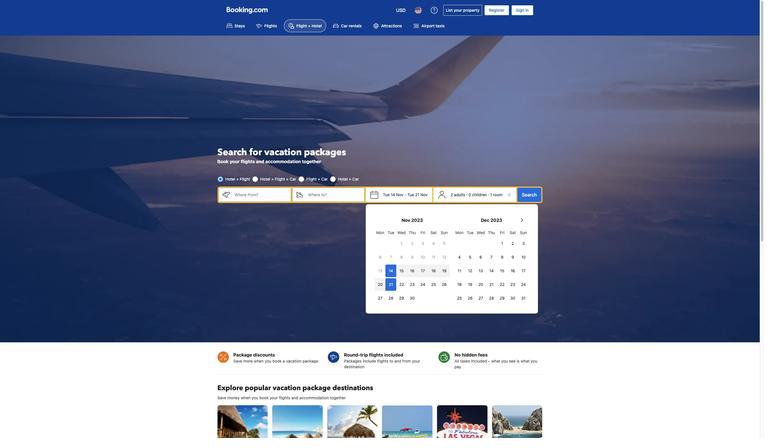 Task type: vqa. For each thing, say whether or not it's contained in the screenshot.
REGION containing Fountain Valley
no



Task type: describe. For each thing, give the bounding box(es) containing it.
24 for 24 dec 2023 option
[[522, 283, 527, 287]]

19 Dec 2023 checkbox
[[465, 279, 476, 291]]

6 for 6 checkbox
[[379, 255, 382, 260]]

11 Nov 2023 checkbox
[[429, 251, 439, 264]]

19 for 19 option
[[469, 283, 473, 287]]

19 for 19 checkbox
[[443, 269, 447, 274]]

–
[[488, 359, 491, 364]]

airport taxis
[[422, 23, 445, 28]]

dec 2023
[[481, 218, 503, 223]]

flight + hotel link
[[284, 19, 327, 32]]

fri for nov 2023
[[421, 231, 426, 235]]

8 for 8 "option"
[[401, 255, 403, 260]]

2 adults · 0 children · 1 room
[[451, 193, 503, 197]]

accommodation inside search for vacation packages book your flights and accommodation together
[[266, 159, 301, 164]]

10 for 10 dec 2023 checkbox
[[522, 255, 526, 260]]

21 Dec 2023 checkbox
[[487, 279, 497, 291]]

6 Nov 2023 checkbox
[[375, 251, 386, 264]]

0
[[469, 193, 472, 197]]

25 Dec 2023 checkbox
[[455, 293, 465, 305]]

flights link
[[252, 19, 282, 32]]

together inside explore popular vacation package destinations save money when you book your flights and accommodation together
[[330, 396, 346, 401]]

11 for 11 dec 2023 option
[[458, 269, 462, 274]]

property
[[464, 8, 480, 13]]

vacation for packages
[[265, 146, 302, 159]]

1 horizontal spatial 12
[[469, 269, 473, 274]]

2023 for nov 2023
[[412, 218, 423, 223]]

taxis
[[436, 23, 445, 28]]

26 for 26 dec 2023 checkbox
[[468, 296, 473, 301]]

airport taxis link
[[409, 19, 450, 32]]

taxes
[[461, 359, 471, 364]]

29 Dec 2023 checkbox
[[497, 293, 508, 305]]

hotel + car
[[338, 177, 359, 182]]

a
[[283, 359, 285, 364]]

include
[[363, 359, 376, 364]]

17 Dec 2023 checkbox
[[519, 265, 529, 278]]

16 cell
[[407, 264, 418, 278]]

15 for 15 option
[[400, 269, 404, 274]]

packages
[[304, 146, 346, 159]]

1 horizontal spatial 1
[[491, 193, 493, 197]]

7 Nov 2023 checkbox
[[386, 251, 397, 264]]

you inside explore popular vacation package destinations save money when you book your flights and accommodation together
[[252, 396, 259, 401]]

27 for the 27 option
[[479, 296, 484, 301]]

register
[[489, 8, 505, 13]]

4 for 4 nov 2023 checkbox
[[433, 241, 435, 246]]

fees
[[479, 353, 488, 358]]

23 for 23 checkbox
[[511, 283, 516, 287]]

1 Nov 2023 checkbox
[[397, 238, 407, 250]]

1 · from the left
[[467, 193, 468, 197]]

17 for 17 nov 2023 checkbox
[[421, 269, 425, 274]]

27 Nov 2023 checkbox
[[375, 293, 386, 305]]

28 for 28 dec 2023 checkbox
[[490, 296, 494, 301]]

popular
[[245, 384, 271, 394]]

hotel + flight + car
[[261, 177, 296, 182]]

23 for the 23 option
[[410, 283, 415, 287]]

for
[[250, 146, 262, 159]]

29 for the 29 checkbox
[[500, 296, 505, 301]]

16 for 16 checkbox
[[511, 269, 516, 274]]

15 Dec 2023 checkbox
[[497, 265, 508, 278]]

more
[[244, 359, 253, 364]]

you left see
[[502, 359, 509, 364]]

hotel + flight
[[226, 177, 250, 182]]

airport
[[422, 23, 435, 28]]

thu for nov
[[409, 231, 416, 235]]

13 Dec 2023 checkbox
[[476, 265, 487, 278]]

list
[[446, 8, 453, 13]]

10 Dec 2023 checkbox
[[519, 251, 529, 264]]

22 Nov 2023 checkbox
[[397, 279, 407, 291]]

13 Nov 2023 checkbox
[[375, 265, 386, 278]]

1 horizontal spatial 21
[[416, 193, 420, 197]]

save inside explore popular vacation package destinations save money when you book your flights and accommodation together
[[218, 396, 227, 401]]

pay
[[455, 365, 462, 370]]

15 cell
[[397, 264, 407, 278]]

-
[[405, 193, 407, 197]]

21 Nov 2023 checkbox
[[386, 279, 397, 291]]

package inside explore popular vacation package destinations save money when you book your flights and accommodation together
[[303, 384, 331, 394]]

you right the is
[[531, 359, 538, 364]]

10 for 10 option
[[421, 255, 426, 260]]

rentals
[[349, 23, 362, 28]]

26 Nov 2023 checkbox
[[439, 279, 450, 291]]

6 for '6 dec 2023' 'checkbox'
[[480, 255, 483, 260]]

22 for 22 nov 2023 checkbox
[[400, 283, 404, 287]]

11 Dec 2023 checkbox
[[455, 265, 465, 278]]

dec
[[481, 218, 490, 223]]

2 what from the left
[[521, 359, 530, 364]]

21 for 21 option
[[490, 283, 494, 287]]

9 Dec 2023 checkbox
[[508, 251, 519, 264]]

together inside search for vacation packages book your flights and accommodation together
[[302, 159, 321, 164]]

24 Dec 2023 checkbox
[[519, 279, 529, 291]]

fri for dec 2023
[[500, 231, 505, 235]]

27 for 27 nov 2023 checkbox
[[378, 296, 383, 301]]

money
[[228, 396, 240, 401]]

sign in
[[517, 8, 529, 13]]

23 Nov 2023 checkbox
[[407, 279, 418, 291]]

discounts
[[253, 353, 275, 358]]

car rentals link
[[329, 19, 367, 32]]

vacation for package
[[273, 384, 301, 394]]

28 Dec 2023 checkbox
[[487, 293, 497, 305]]

package discounts save more when you book a vacation package
[[234, 353, 318, 364]]

14 for 14 nov 2023 option at the right
[[389, 269, 394, 274]]

hotel for hotel + car
[[338, 177, 348, 182]]

27 Dec 2023 checkbox
[[476, 293, 487, 305]]

3 for nov 2023
[[422, 241, 425, 246]]

usd
[[397, 8, 406, 13]]

4 Nov 2023 checkbox
[[429, 238, 439, 250]]

and inside explore popular vacation package destinations save money when you book your flights and accommodation together
[[292, 396, 299, 401]]

package
[[234, 353, 252, 358]]

book inside package discounts save more when you book a vacation package
[[273, 359, 282, 364]]

room
[[494, 193, 503, 197]]

16 Dec 2023 checkbox
[[508, 265, 519, 278]]

search for search
[[522, 193, 537, 198]]

sign in link
[[512, 5, 534, 15]]

19 Nov 2023 checkbox
[[439, 265, 450, 278]]

flights inside explore popular vacation package destinations save money when you book your flights and accommodation together
[[279, 396, 291, 401]]

7 for 7 nov 2023 option
[[390, 255, 392, 260]]

20 Nov 2023 checkbox
[[375, 279, 386, 291]]

included inside no hidden fees all taxes included – what you see is what you pay
[[472, 359, 487, 364]]

attractions link
[[369, 19, 407, 32]]

31 Dec 2023 checkbox
[[519, 293, 529, 305]]

17 Nov 2023 checkbox
[[418, 265, 429, 278]]

stays link
[[222, 19, 250, 32]]

15 for 15 dec 2023 option at bottom right
[[501, 269, 505, 274]]

and inside round-trip flights included packages include flights to and from your destination
[[395, 359, 402, 364]]

22 for 22 dec 2023 option
[[500, 283, 505, 287]]

14 Nov 2023 checkbox
[[386, 265, 397, 278]]

9 Nov 2023 checkbox
[[407, 251, 418, 264]]

usd button
[[393, 3, 410, 17]]

round-
[[344, 353, 361, 358]]

21 cell
[[386, 278, 397, 291]]

29 for 29 nov 2023 checkbox
[[400, 296, 404, 301]]

wed for dec 2023
[[477, 231, 486, 235]]

tue 14 nov - tue 21 nov
[[383, 193, 428, 197]]

13 for 13 checkbox
[[379, 269, 383, 274]]

tue right -
[[408, 193, 415, 197]]

save inside package discounts save more when you book a vacation package
[[234, 359, 242, 364]]

19 cell
[[439, 264, 450, 278]]

list your property link
[[444, 5, 483, 16]]

trip
[[361, 353, 368, 358]]

29 Nov 2023 checkbox
[[397, 293, 407, 305]]

mon for nov
[[377, 231, 385, 235]]

nov up 1 checkbox
[[402, 218, 411, 223]]

adults
[[454, 193, 466, 197]]

21 for 21 nov 2023 option
[[389, 283, 393, 287]]

30 for 30 dec 2023 option
[[511, 296, 516, 301]]

4 Dec 2023 checkbox
[[455, 251, 465, 264]]

5 Dec 2023 checkbox
[[465, 251, 476, 264]]



Task type: locate. For each thing, give the bounding box(es) containing it.
20 Dec 2023 checkbox
[[476, 279, 487, 291]]

and
[[256, 159, 265, 164], [395, 359, 402, 364], [292, 396, 299, 401]]

together down destinations
[[330, 396, 346, 401]]

wed
[[398, 231, 406, 235], [477, 231, 486, 235]]

0 horizontal spatial 7
[[390, 255, 392, 260]]

0 vertical spatial 5
[[444, 241, 446, 246]]

1 28 from the left
[[389, 296, 394, 301]]

when inside package discounts save more when you book a vacation package
[[254, 359, 264, 364]]

1 horizontal spatial 25
[[458, 296, 462, 301]]

26 inside checkbox
[[468, 296, 473, 301]]

1 vertical spatial when
[[241, 396, 251, 401]]

1 horizontal spatial 16
[[511, 269, 516, 274]]

6 inside checkbox
[[379, 255, 382, 260]]

to
[[390, 359, 394, 364]]

29
[[400, 296, 404, 301], [500, 296, 505, 301]]

0 vertical spatial accommodation
[[266, 159, 301, 164]]

1 sat from the left
[[431, 231, 437, 235]]

2 package from the top
[[303, 384, 331, 394]]

0 vertical spatial 12
[[443, 255, 447, 260]]

1 horizontal spatial 22
[[500, 283, 505, 287]]

1 27 from the left
[[378, 296, 383, 301]]

14
[[391, 193, 395, 197], [389, 269, 394, 274], [490, 269, 494, 274]]

18 for 18 option
[[432, 269, 436, 274]]

from
[[403, 359, 411, 364]]

2 mon from the left
[[456, 231, 464, 235]]

17
[[421, 269, 425, 274], [522, 269, 526, 274]]

1 23 from the left
[[410, 283, 415, 287]]

vacation right a at left bottom
[[286, 359, 302, 364]]

7 for 7 "checkbox"
[[491, 255, 493, 260]]

1 horizontal spatial 20
[[479, 283, 484, 287]]

5 Nov 2023 checkbox
[[439, 238, 450, 250]]

search inside search button
[[522, 193, 537, 198]]

1 horizontal spatial 17
[[522, 269, 526, 274]]

1 horizontal spatial 24
[[522, 283, 527, 287]]

flight
[[297, 23, 307, 28], [240, 177, 250, 182], [275, 177, 285, 182], [307, 177, 317, 182]]

1 horizontal spatial 6
[[480, 255, 483, 260]]

0 horizontal spatial 18
[[432, 269, 436, 274]]

you down discounts
[[265, 359, 272, 364]]

sun for dec 2023
[[521, 231, 528, 235]]

your down popular
[[270, 396, 278, 401]]

16 for 16 option
[[411, 269, 415, 274]]

fri up the 3 checkbox
[[421, 231, 426, 235]]

6 inside 'checkbox'
[[480, 255, 483, 260]]

2 sun from the left
[[521, 231, 528, 235]]

8 Dec 2023 checkbox
[[497, 251, 508, 264]]

18 Dec 2023 checkbox
[[455, 279, 465, 291]]

your inside search for vacation packages book your flights and accommodation together
[[230, 159, 240, 164]]

1 horizontal spatial 30
[[511, 296, 516, 301]]

11 inside 11 checkbox
[[432, 255, 436, 260]]

30 Nov 2023 checkbox
[[407, 293, 418, 305]]

16 inside option
[[411, 269, 415, 274]]

fri up the 1 option
[[500, 231, 505, 235]]

fri
[[421, 231, 426, 235], [500, 231, 505, 235]]

12
[[443, 255, 447, 260], [469, 269, 473, 274]]

1 30 from the left
[[410, 296, 415, 301]]

14 inside cell
[[389, 269, 394, 274]]

1 7 from the left
[[390, 255, 392, 260]]

+ for hotel + flight + car
[[272, 177, 274, 182]]

your right list
[[454, 8, 463, 13]]

0 horizontal spatial 10
[[421, 255, 426, 260]]

31
[[522, 296, 526, 301]]

18 left 19 option
[[458, 283, 462, 287]]

search
[[218, 146, 247, 159], [522, 193, 537, 198]]

you inside package discounts save more when you book a vacation package
[[265, 359, 272, 364]]

0 vertical spatial 19
[[443, 269, 447, 274]]

6 left 7 nov 2023 option
[[379, 255, 382, 260]]

12 right 11 dec 2023 option
[[469, 269, 473, 274]]

0 horizontal spatial 20
[[378, 283, 383, 287]]

sat for dec 2023
[[510, 231, 516, 235]]

22
[[400, 283, 404, 287], [500, 283, 505, 287]]

3 Dec 2023 checkbox
[[519, 238, 529, 250]]

26 right 25 option
[[468, 296, 473, 301]]

booking.com online hotel reservations image
[[227, 7, 268, 14]]

1 horizontal spatial 7
[[491, 255, 493, 260]]

0 horizontal spatial 24
[[421, 283, 426, 287]]

15 inside option
[[501, 269, 505, 274]]

destinations
[[333, 384, 374, 394]]

19 right 18 option
[[443, 269, 447, 274]]

0 horizontal spatial 19
[[443, 269, 447, 274]]

vacation
[[265, 146, 302, 159], [286, 359, 302, 364], [273, 384, 301, 394]]

hotel
[[312, 23, 322, 28], [226, 177, 235, 182], [261, 177, 270, 182], [338, 177, 348, 182]]

0 vertical spatial included
[[385, 353, 404, 358]]

vacation down a at left bottom
[[273, 384, 301, 394]]

1 16 from the left
[[411, 269, 415, 274]]

0 horizontal spatial 22
[[400, 283, 404, 287]]

0 horizontal spatial 28
[[389, 296, 394, 301]]

0 horizontal spatial when
[[241, 396, 251, 401]]

20 left 21 nov 2023 option
[[378, 283, 383, 287]]

0 horizontal spatial 29
[[400, 296, 404, 301]]

2 23 from the left
[[511, 283, 516, 287]]

2 thu from the left
[[489, 231, 496, 235]]

7 inside 7 nov 2023 option
[[390, 255, 392, 260]]

mon
[[377, 231, 385, 235], [456, 231, 464, 235]]

you
[[265, 359, 272, 364], [502, 359, 509, 364], [531, 359, 538, 364], [252, 396, 259, 401]]

20 inside cell
[[378, 283, 383, 287]]

hotel for hotel + flight + car
[[261, 177, 270, 182]]

18 Nov 2023 checkbox
[[429, 265, 439, 278]]

0 horizontal spatial 4
[[433, 241, 435, 246]]

2 for nov 2023
[[412, 241, 414, 246]]

1 horizontal spatial sat
[[510, 231, 516, 235]]

19 inside option
[[469, 283, 473, 287]]

24 for 24 nov 2023 checkbox
[[421, 283, 426, 287]]

2 9 from the left
[[512, 255, 515, 260]]

1 20 from the left
[[378, 283, 383, 287]]

1 fri from the left
[[421, 231, 426, 235]]

what right –
[[492, 359, 501, 364]]

+ for flight + car
[[318, 177, 321, 182]]

2 17 from the left
[[522, 269, 526, 274]]

2 horizontal spatial 1
[[502, 241, 504, 246]]

tue up 5 checkbox
[[467, 231, 474, 235]]

attractions
[[382, 23, 402, 28]]

1 vertical spatial 5
[[469, 255, 472, 260]]

6 Dec 2023 checkbox
[[476, 251, 487, 264]]

25 left 26 dec 2023 checkbox
[[458, 296, 462, 301]]

1 vertical spatial 11
[[458, 269, 462, 274]]

1 left 2 dec 2023 checkbox
[[502, 241, 504, 246]]

0 vertical spatial and
[[256, 159, 265, 164]]

17 inside checkbox
[[421, 269, 425, 274]]

9
[[411, 255, 414, 260], [512, 255, 515, 260]]

0 vertical spatial book
[[273, 359, 282, 364]]

30 Dec 2023 checkbox
[[508, 293, 519, 305]]

11 left 12 checkbox
[[458, 269, 462, 274]]

2 grid from the left
[[455, 227, 529, 305]]

5 for 5 nov 2023 option
[[444, 241, 446, 246]]

· left '0'
[[467, 193, 468, 197]]

10
[[421, 255, 426, 260], [522, 255, 526, 260]]

25 Nov 2023 checkbox
[[429, 279, 439, 291]]

sun for nov 2023
[[441, 231, 448, 235]]

1 inside option
[[502, 241, 504, 246]]

16 inside checkbox
[[511, 269, 516, 274]]

1 sun from the left
[[441, 231, 448, 235]]

20 for 20 nov 2023 option
[[378, 283, 383, 287]]

28 Nov 2023 checkbox
[[386, 293, 397, 305]]

1 horizontal spatial 4
[[459, 255, 461, 260]]

2 horizontal spatial and
[[395, 359, 402, 364]]

sat up 2 dec 2023 checkbox
[[510, 231, 516, 235]]

14 left 15 option
[[389, 269, 394, 274]]

20
[[378, 283, 383, 287], [479, 283, 484, 287]]

nov right -
[[421, 193, 428, 197]]

9 for 9 option at the right bottom
[[411, 255, 414, 260]]

2023
[[412, 218, 423, 223], [491, 218, 503, 223]]

2 sat from the left
[[510, 231, 516, 235]]

your
[[454, 8, 463, 13], [230, 159, 240, 164], [412, 359, 421, 364], [270, 396, 278, 401]]

0 horizontal spatial book
[[260, 396, 269, 401]]

27 left 28 checkbox
[[378, 296, 383, 301]]

17 cell
[[418, 264, 429, 278]]

26 inside option
[[442, 283, 447, 287]]

3 inside option
[[523, 241, 525, 246]]

all
[[455, 359, 460, 364]]

1 22 from the left
[[400, 283, 404, 287]]

2 15 from the left
[[501, 269, 505, 274]]

flight + hotel
[[297, 23, 322, 28]]

accommodation
[[266, 159, 301, 164], [300, 396, 329, 401]]

10 Nov 2023 checkbox
[[418, 251, 429, 264]]

· right children on the right
[[488, 193, 490, 197]]

17 for the 17 'checkbox'
[[522, 269, 526, 274]]

0 horizontal spatial 3
[[422, 241, 425, 246]]

1 vertical spatial 4
[[459, 255, 461, 260]]

12 Nov 2023 checkbox
[[439, 251, 450, 264]]

+ for hotel + car
[[349, 177, 352, 182]]

11
[[432, 255, 436, 260], [458, 269, 462, 274]]

16 right 15 option
[[411, 269, 415, 274]]

1 10 from the left
[[421, 255, 426, 260]]

10 right 9 dec 2023 option
[[522, 255, 526, 260]]

4 inside option
[[459, 255, 461, 260]]

25 for 25 option
[[458, 296, 462, 301]]

what
[[492, 359, 501, 364], [521, 359, 530, 364]]

nov
[[397, 193, 404, 197], [421, 193, 428, 197], [402, 218, 411, 223]]

1 horizontal spatial when
[[254, 359, 264, 364]]

1 Dec 2023 checkbox
[[497, 238, 508, 250]]

25 inside checkbox
[[432, 283, 436, 287]]

when
[[254, 359, 264, 364], [241, 396, 251, 401]]

book
[[218, 159, 229, 164]]

28 right the 27 option
[[490, 296, 494, 301]]

0 horizontal spatial grid
[[375, 227, 450, 305]]

0 horizontal spatial 30
[[410, 296, 415, 301]]

grid
[[375, 227, 450, 305], [455, 227, 529, 305]]

12 right 11 checkbox
[[443, 255, 447, 260]]

2 20 from the left
[[479, 283, 484, 287]]

8 inside checkbox
[[501, 255, 504, 260]]

accommodation inside explore popular vacation package destinations save money when you book your flights and accommodation together
[[300, 396, 329, 401]]

tue up 7 nov 2023 option
[[388, 231, 395, 235]]

11 inside 11 dec 2023 option
[[458, 269, 462, 274]]

is
[[517, 359, 520, 364]]

no
[[455, 353, 461, 358]]

20 cell
[[375, 278, 386, 291]]

28
[[389, 296, 394, 301], [490, 296, 494, 301]]

see
[[510, 359, 516, 364]]

vacation up hotel + flight + car
[[265, 146, 302, 159]]

26 Dec 2023 checkbox
[[465, 293, 476, 305]]

8 left 9 option at the right bottom
[[401, 255, 403, 260]]

book down popular
[[260, 396, 269, 401]]

9 for 9 dec 2023 option
[[512, 255, 515, 260]]

1 vertical spatial 25
[[458, 296, 462, 301]]

20 right 19 option
[[479, 283, 484, 287]]

22 inside 22 nov 2023 checkbox
[[400, 283, 404, 287]]

1 left "room"
[[491, 193, 493, 197]]

10 inside checkbox
[[522, 255, 526, 260]]

21 right 20 nov 2023 option
[[389, 283, 393, 287]]

18 for 18 checkbox
[[458, 283, 462, 287]]

1 horizontal spatial what
[[521, 359, 530, 364]]

2 22 from the left
[[500, 283, 505, 287]]

no hidden fees all taxes included – what you see is what you pay
[[455, 353, 538, 370]]

tue
[[383, 193, 390, 197], [408, 193, 415, 197], [388, 231, 395, 235], [467, 231, 474, 235]]

4 for 4 dec 2023 option
[[459, 255, 461, 260]]

mon for dec
[[456, 231, 464, 235]]

16 right 15 dec 2023 option at bottom right
[[511, 269, 516, 274]]

2 vertical spatial vacation
[[273, 384, 301, 394]]

24 left 25 checkbox
[[421, 283, 426, 287]]

in
[[526, 8, 529, 13]]

1 horizontal spatial 10
[[522, 255, 526, 260]]

explore popular vacation package destinations save money when you book your flights and accommodation together
[[218, 384, 374, 401]]

list your property
[[446, 8, 480, 13]]

thu up 2 checkbox
[[409, 231, 416, 235]]

13 for 13 option
[[479, 269, 484, 274]]

28 for 28 checkbox
[[389, 296, 394, 301]]

14 cell
[[386, 264, 397, 278]]

0 vertical spatial 4
[[433, 241, 435, 246]]

car
[[341, 23, 348, 28], [290, 177, 296, 182], [322, 177, 328, 182], [353, 177, 359, 182]]

3
[[422, 241, 425, 246], [523, 241, 525, 246]]

5 right 4 nov 2023 checkbox
[[444, 241, 446, 246]]

21 inside option
[[389, 283, 393, 287]]

30 inside option
[[511, 296, 516, 301]]

vacation inside search for vacation packages book your flights and accommodation together
[[265, 146, 302, 159]]

1 horizontal spatial 11
[[458, 269, 462, 274]]

0 horizontal spatial 9
[[411, 255, 414, 260]]

11 for 11 checkbox
[[432, 255, 436, 260]]

grid for nov
[[375, 227, 450, 305]]

30 right 29 nov 2023 checkbox
[[410, 296, 415, 301]]

save left money
[[218, 396, 227, 401]]

mon up 4 dec 2023 option
[[456, 231, 464, 235]]

9 right "8 dec 2023" checkbox at right bottom
[[512, 255, 515, 260]]

+
[[308, 23, 311, 28], [237, 177, 239, 182], [272, 177, 274, 182], [286, 177, 289, 182], [318, 177, 321, 182], [349, 177, 352, 182]]

21 right the 20 option
[[490, 283, 494, 287]]

27 inside option
[[479, 296, 484, 301]]

vacation inside explore popular vacation package destinations save money when you book your flights and accommodation together
[[273, 384, 301, 394]]

1 3 from the left
[[422, 241, 425, 246]]

23 inside option
[[410, 283, 415, 287]]

25
[[432, 283, 436, 287], [458, 296, 462, 301]]

15 left 16 checkbox
[[501, 269, 505, 274]]

1 6 from the left
[[379, 255, 382, 260]]

3 Nov 2023 checkbox
[[418, 238, 429, 250]]

included
[[385, 353, 404, 358], [472, 359, 487, 364]]

27
[[378, 296, 383, 301], [479, 296, 484, 301]]

round-trip flights included packages include flights to and from your destination
[[344, 353, 421, 370]]

22 Dec 2023 checkbox
[[497, 279, 508, 291]]

1 horizontal spatial 9
[[512, 255, 515, 260]]

2 Dec 2023 checkbox
[[508, 238, 519, 250]]

3 left 4 nov 2023 checkbox
[[422, 241, 425, 246]]

23 Dec 2023 checkbox
[[508, 279, 519, 291]]

0 horizontal spatial fri
[[421, 231, 426, 235]]

save down 'package'
[[234, 359, 242, 364]]

mon up 6 checkbox
[[377, 231, 385, 235]]

your inside round-trip flights included packages include flights to and from your destination
[[412, 359, 421, 364]]

2 fri from the left
[[500, 231, 505, 235]]

14 left 15 dec 2023 option at bottom right
[[490, 269, 494, 274]]

0 horizontal spatial included
[[385, 353, 404, 358]]

2 2023 from the left
[[491, 218, 503, 223]]

1 vertical spatial accommodation
[[300, 396, 329, 401]]

3 for dec 2023
[[523, 241, 525, 246]]

24 right 23 checkbox
[[522, 283, 527, 287]]

2 Nov 2023 checkbox
[[407, 238, 418, 250]]

2 8 from the left
[[501, 255, 504, 260]]

search button
[[518, 188, 542, 202]]

30
[[410, 296, 415, 301], [511, 296, 516, 301]]

8 left 9 dec 2023 option
[[501, 255, 504, 260]]

nov left -
[[397, 193, 404, 197]]

1 horizontal spatial 5
[[469, 255, 472, 260]]

27 right 26 dec 2023 checkbox
[[479, 296, 484, 301]]

29 right 28 checkbox
[[400, 296, 404, 301]]

23 right 22 dec 2023 option
[[511, 283, 516, 287]]

+ for flight + hotel
[[308, 23, 311, 28]]

1 vertical spatial package
[[303, 384, 331, 394]]

book left a at left bottom
[[273, 359, 282, 364]]

1 horizontal spatial and
[[292, 396, 299, 401]]

4 left 5 checkbox
[[459, 255, 461, 260]]

1 vertical spatial search
[[522, 193, 537, 198]]

30 inside checkbox
[[410, 296, 415, 301]]

when right money
[[241, 396, 251, 401]]

2 28 from the left
[[490, 296, 494, 301]]

sat for nov 2023
[[431, 231, 437, 235]]

2 wed from the left
[[477, 231, 486, 235]]

16 Nov 2023 checkbox
[[407, 265, 418, 278]]

14 for 14 dec 2023 option
[[490, 269, 494, 274]]

1 inside checkbox
[[401, 241, 403, 246]]

15 inside option
[[400, 269, 404, 274]]

7 left 8 "option"
[[390, 255, 392, 260]]

2 24 from the left
[[522, 283, 527, 287]]

+ for hotel + flight
[[237, 177, 239, 182]]

6 right 5 checkbox
[[480, 255, 483, 260]]

0 horizontal spatial 25
[[432, 283, 436, 287]]

what right the is
[[521, 359, 530, 364]]

3 inside checkbox
[[422, 241, 425, 246]]

16
[[411, 269, 415, 274], [511, 269, 516, 274]]

1 horizontal spatial mon
[[456, 231, 464, 235]]

5 for 5 checkbox
[[469, 255, 472, 260]]

2023 up 2 checkbox
[[412, 218, 423, 223]]

28 inside checkbox
[[490, 296, 494, 301]]

your inside explore popular vacation package destinations save money when you book your flights and accommodation together
[[270, 396, 278, 401]]

8 inside "option"
[[401, 255, 403, 260]]

nov 2023
[[402, 218, 423, 223]]

10 left 11 checkbox
[[421, 255, 426, 260]]

5
[[444, 241, 446, 246], [469, 255, 472, 260]]

0 vertical spatial save
[[234, 359, 242, 364]]

sign
[[517, 8, 525, 13]]

Where to? field
[[304, 188, 365, 202]]

2 vertical spatial and
[[292, 396, 299, 401]]

25 for 25 checkbox
[[432, 283, 436, 287]]

thu down the dec 2023
[[489, 231, 496, 235]]

0 vertical spatial together
[[302, 159, 321, 164]]

0 horizontal spatial 15
[[400, 269, 404, 274]]

you down popular
[[252, 396, 259, 401]]

17 right 16 checkbox
[[522, 269, 526, 274]]

2 · from the left
[[488, 193, 490, 197]]

25 right 24 nov 2023 checkbox
[[432, 283, 436, 287]]

30 for the 30 nov 2023 checkbox
[[410, 296, 415, 301]]

22 inside 22 dec 2023 option
[[500, 283, 505, 287]]

grid for dec
[[455, 227, 529, 305]]

4 inside checkbox
[[433, 241, 435, 246]]

sun up 5 nov 2023 option
[[441, 231, 448, 235]]

1 horizontal spatial 2
[[451, 193, 453, 197]]

2 7 from the left
[[491, 255, 493, 260]]

1 8 from the left
[[401, 255, 403, 260]]

13 right 12 checkbox
[[479, 269, 484, 274]]

19 left the 20 option
[[469, 283, 473, 287]]

1 grid from the left
[[375, 227, 450, 305]]

5 inside 5 checkbox
[[469, 255, 472, 260]]

explore
[[218, 384, 243, 394]]

15 Nov 2023 checkbox
[[397, 265, 407, 278]]

0 vertical spatial 18
[[432, 269, 436, 274]]

0 vertical spatial vacation
[[265, 146, 302, 159]]

10 inside option
[[421, 255, 426, 260]]

24 inside checkbox
[[421, 283, 426, 287]]

0 horizontal spatial and
[[256, 159, 265, 164]]

destination
[[344, 365, 365, 370]]

1 horizontal spatial 19
[[469, 283, 473, 287]]

18 cell
[[429, 264, 439, 278]]

1 for dec 2023
[[502, 241, 504, 246]]

together
[[302, 159, 321, 164], [330, 396, 346, 401]]

0 horizontal spatial what
[[492, 359, 501, 364]]

Where from? field
[[230, 188, 291, 202]]

2 inside checkbox
[[512, 241, 515, 246]]

1 15 from the left
[[400, 269, 404, 274]]

thu
[[409, 231, 416, 235], [489, 231, 496, 235]]

23 inside checkbox
[[511, 283, 516, 287]]

8 Nov 2023 checkbox
[[397, 251, 407, 264]]

and inside search for vacation packages book your flights and accommodation together
[[256, 159, 265, 164]]

1 29 from the left
[[400, 296, 404, 301]]

sun up 3 option
[[521, 231, 528, 235]]

15 left 16 option
[[400, 269, 404, 274]]

0 vertical spatial when
[[254, 359, 264, 364]]

18 inside checkbox
[[458, 283, 462, 287]]

sun
[[441, 231, 448, 235], [521, 231, 528, 235]]

1 13 from the left
[[379, 269, 383, 274]]

flights
[[265, 23, 277, 28]]

2023 right the dec
[[491, 218, 503, 223]]

21 inside option
[[490, 283, 494, 287]]

2 29 from the left
[[500, 296, 505, 301]]

register link
[[485, 5, 510, 15]]

together down packages
[[302, 159, 321, 164]]

1 wed from the left
[[398, 231, 406, 235]]

0 horizontal spatial 27
[[378, 296, 383, 301]]

1 vertical spatial save
[[218, 396, 227, 401]]

0 vertical spatial package
[[303, 359, 318, 364]]

1 for nov 2023
[[401, 241, 403, 246]]

24 Nov 2023 checkbox
[[418, 279, 429, 291]]

2 27 from the left
[[479, 296, 484, 301]]

1 thu from the left
[[409, 231, 416, 235]]

26 right 25 checkbox
[[442, 283, 447, 287]]

2 left adults
[[451, 193, 453, 197]]

wed for nov 2023
[[398, 231, 406, 235]]

0 vertical spatial 11
[[432, 255, 436, 260]]

18 inside option
[[432, 269, 436, 274]]

0 horizontal spatial sun
[[441, 231, 448, 235]]

1 horizontal spatial 28
[[490, 296, 494, 301]]

28 inside checkbox
[[389, 296, 394, 301]]

13
[[379, 269, 383, 274], [479, 269, 484, 274]]

1 horizontal spatial 29
[[500, 296, 505, 301]]

thu for dec
[[489, 231, 496, 235]]

0 horizontal spatial thu
[[409, 231, 416, 235]]

1 17 from the left
[[421, 269, 425, 274]]

1 vertical spatial 18
[[458, 283, 462, 287]]

2 6 from the left
[[480, 255, 483, 260]]

children
[[473, 193, 487, 197]]

0 horizontal spatial 12
[[443, 255, 447, 260]]

21 right -
[[416, 193, 420, 197]]

1 horizontal spatial 18
[[458, 283, 462, 287]]

22 left 23 checkbox
[[500, 283, 505, 287]]

1 mon from the left
[[377, 231, 385, 235]]

4 right the 3 checkbox
[[433, 241, 435, 246]]

1 9 from the left
[[411, 255, 414, 260]]

included up the to
[[385, 353, 404, 358]]

2 10 from the left
[[522, 255, 526, 260]]

1 package from the top
[[303, 359, 318, 364]]

0 horizontal spatial 2
[[412, 241, 414, 246]]

hotel for hotel + flight
[[226, 177, 235, 182]]

1 24 from the left
[[421, 283, 426, 287]]

2023 for dec 2023
[[491, 218, 503, 223]]

stays
[[235, 23, 245, 28]]

1 horizontal spatial save
[[234, 359, 242, 364]]

24 inside option
[[522, 283, 527, 287]]

1 horizontal spatial 13
[[479, 269, 484, 274]]

car inside car rentals link
[[341, 23, 348, 28]]

2 for dec 2023
[[512, 241, 515, 246]]

1 horizontal spatial 27
[[479, 296, 484, 301]]

5 right 4 dec 2023 option
[[469, 255, 472, 260]]

2 inside checkbox
[[412, 241, 414, 246]]

sat
[[431, 231, 437, 235], [510, 231, 516, 235]]

your right from
[[412, 359, 421, 364]]

1 what from the left
[[492, 359, 501, 364]]

hidden
[[462, 353, 478, 358]]

13 inside checkbox
[[379, 269, 383, 274]]

13 inside option
[[479, 269, 484, 274]]

book inside explore popular vacation package destinations save money when you book your flights and accommodation together
[[260, 396, 269, 401]]

when inside explore popular vacation package destinations save money when you book your flights and accommodation together
[[241, 396, 251, 401]]

25 inside option
[[458, 296, 462, 301]]

search for vacation packages book your flights and accommodation together
[[218, 146, 346, 164]]

car rentals
[[341, 23, 362, 28]]

7 Dec 2023 checkbox
[[487, 251, 497, 264]]

0 horizontal spatial 21
[[389, 283, 393, 287]]

26 for 26 nov 2023 option
[[442, 283, 447, 287]]

2 30 from the left
[[511, 296, 516, 301]]

your right book
[[230, 159, 240, 164]]

2 3 from the left
[[523, 241, 525, 246]]

8 for "8 dec 2023" checkbox at right bottom
[[501, 255, 504, 260]]

1 horizontal spatial thu
[[489, 231, 496, 235]]

sat up 4 nov 2023 checkbox
[[431, 231, 437, 235]]

13 left 14 nov 2023 option at the right
[[379, 269, 383, 274]]

included down fees
[[472, 359, 487, 364]]

19 inside checkbox
[[443, 269, 447, 274]]

search for search for vacation packages book your flights and accommodation together
[[218, 146, 247, 159]]

17 inside 'checkbox'
[[522, 269, 526, 274]]

wed down the dec
[[477, 231, 486, 235]]

15
[[400, 269, 404, 274], [501, 269, 505, 274]]

1 vertical spatial and
[[395, 359, 402, 364]]

14 Dec 2023 checkbox
[[487, 265, 497, 278]]

28 right 27 nov 2023 checkbox
[[389, 296, 394, 301]]

30 right the 29 checkbox
[[511, 296, 516, 301]]

1 horizontal spatial 15
[[501, 269, 505, 274]]

1 2023 from the left
[[412, 218, 423, 223]]

1 vertical spatial together
[[330, 396, 346, 401]]

packages
[[344, 359, 362, 364]]

5 inside 5 nov 2023 option
[[444, 241, 446, 246]]

0 horizontal spatial 5
[[444, 241, 446, 246]]

1 horizontal spatial search
[[522, 193, 537, 198]]

included inside round-trip flights included packages include flights to and from your destination
[[385, 353, 404, 358]]

14 left -
[[391, 193, 395, 197]]

1 horizontal spatial included
[[472, 359, 487, 364]]

20 for the 20 option
[[479, 283, 484, 287]]

package inside package discounts save more when you book a vacation package
[[303, 359, 318, 364]]

7 inside 7 "checkbox"
[[491, 255, 493, 260]]

flight + car
[[307, 177, 328, 182]]

3 right 2 dec 2023 checkbox
[[523, 241, 525, 246]]

2 right the 1 option
[[512, 241, 515, 246]]

27 inside checkbox
[[378, 296, 383, 301]]

save
[[234, 359, 242, 364], [218, 396, 227, 401]]

flights inside search for vacation packages book your flights and accommodation together
[[241, 159, 255, 164]]

9 left 10 option
[[411, 255, 414, 260]]

1
[[491, 193, 493, 197], [401, 241, 403, 246], [502, 241, 504, 246]]

0 horizontal spatial save
[[218, 396, 227, 401]]

0 horizontal spatial 23
[[410, 283, 415, 287]]

search inside search for vacation packages book your flights and accommodation together
[[218, 146, 247, 159]]

0 horizontal spatial 26
[[442, 283, 447, 287]]

1 horizontal spatial 23
[[511, 283, 516, 287]]

0 vertical spatial search
[[218, 146, 247, 159]]

2 16 from the left
[[511, 269, 516, 274]]

tue left -
[[383, 193, 390, 197]]

vacation inside package discounts save more when you book a vacation package
[[286, 359, 302, 364]]

22 right 21 nov 2023 option
[[400, 283, 404, 287]]

1 horizontal spatial together
[[330, 396, 346, 401]]

12 Dec 2023 checkbox
[[465, 265, 476, 278]]

1 horizontal spatial 3
[[523, 241, 525, 246]]

2 13 from the left
[[479, 269, 484, 274]]

1 horizontal spatial 26
[[468, 296, 473, 301]]

wed up 1 checkbox
[[398, 231, 406, 235]]



